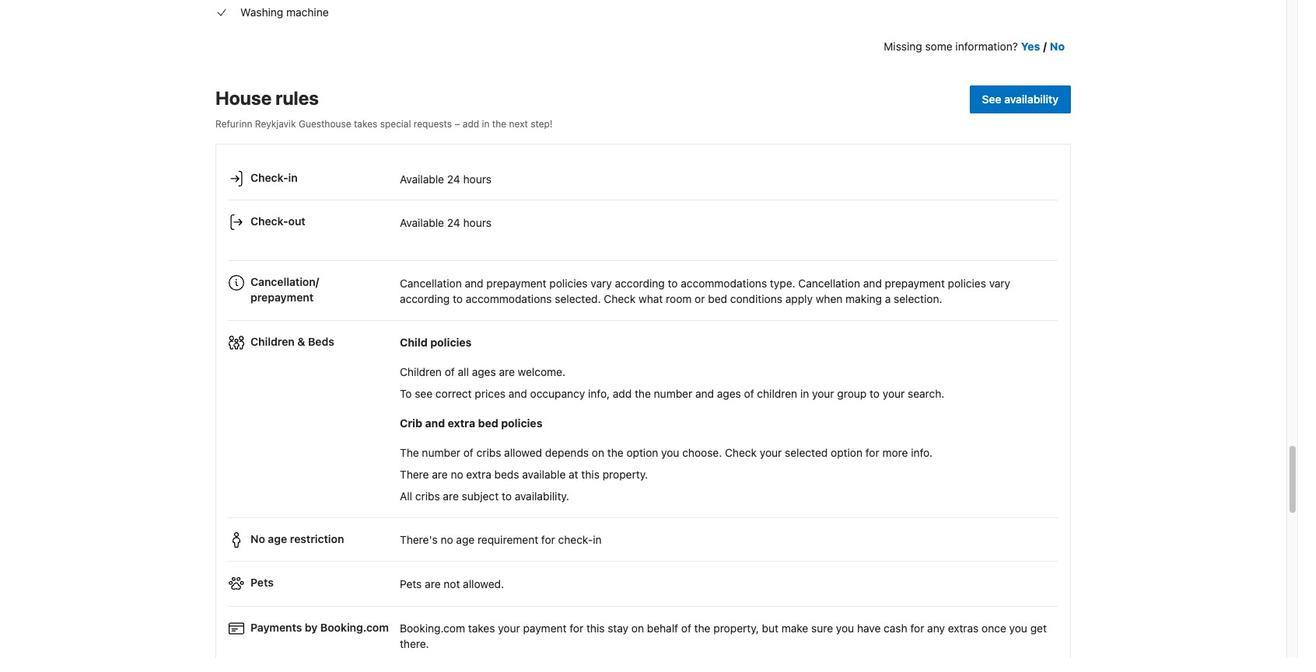 Task type: locate. For each thing, give the bounding box(es) containing it.
you left choose.
[[661, 447, 679, 460]]

and
[[465, 277, 483, 290], [863, 277, 882, 290], [508, 388, 527, 401], [695, 388, 714, 401], [425, 417, 445, 430]]

available 24 hours
[[400, 172, 492, 186], [400, 216, 492, 229]]

no right 'there's'
[[441, 534, 453, 547]]

pets are not allowed.
[[400, 578, 504, 591]]

1 vertical spatial 24
[[447, 216, 460, 229]]

there's
[[400, 534, 438, 547]]

1 horizontal spatial booking.com
[[400, 623, 465, 636]]

pets up payments
[[250, 576, 274, 590]]

0 horizontal spatial vary
[[591, 277, 612, 290]]

to right group
[[870, 388, 880, 401]]

cancellation up child policies
[[400, 277, 462, 290]]

beds
[[494, 468, 519, 482]]

available for out
[[400, 216, 444, 229]]

accommodations left selected.
[[466, 292, 552, 305]]

2 check- from the top
[[250, 215, 288, 228]]

1 vertical spatial add
[[613, 388, 632, 401]]

0 horizontal spatial cribs
[[415, 490, 440, 503]]

1 vertical spatial takes
[[468, 623, 495, 636]]

2 hours from the top
[[463, 216, 492, 229]]

1 horizontal spatial number
[[654, 388, 692, 401]]

0 horizontal spatial add
[[463, 118, 479, 130]]

see availability
[[982, 93, 1059, 106]]

the
[[400, 447, 419, 460]]

add right "info,"
[[613, 388, 632, 401]]

booking.com inside booking.com takes your payment for this stay on behalf of the property, but make sure you have cash for any extras once you get there.
[[400, 623, 465, 636]]

1 horizontal spatial bed
[[708, 292, 727, 305]]

for left any
[[910, 623, 924, 636]]

your left group
[[812, 388, 834, 401]]

of right 'behalf'
[[681, 623, 691, 636]]

number right the
[[422, 447, 460, 460]]

children
[[250, 335, 295, 348], [400, 366, 442, 379]]

add for the
[[613, 388, 632, 401]]

0 vertical spatial hours
[[463, 172, 492, 186]]

of down crib and extra bed policies
[[463, 447, 474, 460]]

on inside booking.com takes your payment for this stay on behalf of the property, but make sure you have cash for any extras once you get there.
[[631, 623, 644, 636]]

available 24 hours for check-out
[[400, 216, 492, 229]]

cribs up beds
[[476, 447, 501, 460]]

at
[[569, 468, 578, 482]]

2 horizontal spatial prepayment
[[885, 277, 945, 290]]

0 vertical spatial ages
[[472, 366, 496, 379]]

yes
[[1021, 40, 1040, 53]]

0 vertical spatial bed
[[708, 292, 727, 305]]

yes button
[[1021, 39, 1040, 55]]

prices
[[475, 388, 506, 401]]

house rules
[[215, 87, 319, 109]]

1 horizontal spatial you
[[836, 623, 854, 636]]

are up prices
[[499, 366, 515, 379]]

but
[[762, 623, 778, 636]]

0 horizontal spatial according
[[400, 292, 450, 305]]

and up making
[[863, 277, 882, 290]]

available for in
[[400, 172, 444, 186]]

on right stay
[[631, 623, 644, 636]]

what
[[639, 292, 663, 305]]

1 vertical spatial available 24 hours
[[400, 216, 492, 229]]

cancellation/
[[250, 275, 319, 289]]

0 horizontal spatial bed
[[478, 417, 498, 430]]

0 vertical spatial add
[[463, 118, 479, 130]]

once
[[982, 623, 1006, 636]]

1 hours from the top
[[463, 172, 492, 186]]

according up child policies
[[400, 292, 450, 305]]

0 vertical spatial children
[[250, 335, 295, 348]]

for left check-
[[541, 534, 555, 547]]

all
[[400, 490, 412, 503]]

0 horizontal spatial number
[[422, 447, 460, 460]]

available
[[400, 172, 444, 186], [400, 216, 444, 229]]

pets
[[250, 576, 274, 590], [400, 578, 422, 591]]

1 check- from the top
[[250, 171, 288, 184]]

1 horizontal spatial pets
[[400, 578, 422, 591]]

check- up check-out
[[250, 171, 288, 184]]

ages
[[472, 366, 496, 379], [717, 388, 741, 401]]

0 horizontal spatial cancellation
[[400, 277, 462, 290]]

1 horizontal spatial children
[[400, 366, 442, 379]]

the inside booking.com takes your payment for this stay on behalf of the property, but make sure you have cash for any extras once you get there.
[[694, 623, 711, 636]]

availability.
[[515, 490, 569, 503]]

ages left children
[[717, 388, 741, 401]]

are
[[499, 366, 515, 379], [432, 468, 448, 482], [443, 490, 459, 503], [425, 578, 441, 591]]

vary
[[591, 277, 612, 290], [989, 277, 1010, 290]]

to see correct prices and occupancy info, add the number and ages of children in your group to your search.
[[400, 388, 945, 401]]

hours for check-in
[[463, 172, 492, 186]]

1 24 from the top
[[447, 172, 460, 186]]

1 horizontal spatial according
[[615, 277, 665, 290]]

refurinn
[[215, 118, 252, 130]]

1 vertical spatial children
[[400, 366, 442, 379]]

0 vertical spatial extra
[[448, 417, 475, 430]]

0 vertical spatial available 24 hours
[[400, 172, 492, 186]]

this left stay
[[586, 623, 605, 636]]

to down beds
[[502, 490, 512, 503]]

your left payment on the left bottom of the page
[[498, 623, 520, 636]]

this
[[581, 468, 600, 482], [586, 623, 605, 636]]

1 horizontal spatial on
[[631, 623, 644, 636]]

cancellation up when
[[798, 277, 860, 290]]

bed right the or
[[708, 292, 727, 305]]

0 vertical spatial no
[[451, 468, 463, 482]]

accommodations up the or
[[681, 277, 767, 290]]

–
[[455, 118, 460, 130]]

cribs
[[476, 447, 501, 460], [415, 490, 440, 503]]

1 horizontal spatial accommodations
[[681, 277, 767, 290]]

2 available 24 hours from the top
[[400, 216, 492, 229]]

correct
[[435, 388, 472, 401]]

1 vertical spatial check-
[[250, 215, 288, 228]]

bed
[[708, 292, 727, 305], [478, 417, 498, 430]]

1 vertical spatial ages
[[717, 388, 741, 401]]

selected
[[785, 447, 828, 460]]

requirement
[[478, 534, 538, 547]]

pets left not
[[400, 578, 422, 591]]

cancellation and prepayment policies vary according to accommodations type. cancellation and prepayment policies vary according to accommodations selected. check what room or bed conditions apply when making a selection.
[[400, 277, 1010, 305]]

ages right all
[[472, 366, 496, 379]]

0 vertical spatial available
[[400, 172, 444, 186]]

available 24 hours for check-in
[[400, 172, 492, 186]]

booking.com up there.
[[400, 623, 465, 636]]

extra down correct
[[448, 417, 475, 430]]

age left requirement
[[456, 534, 475, 547]]

for right payment on the left bottom of the page
[[570, 623, 583, 636]]

you left get
[[1009, 623, 1027, 636]]

on right depends
[[592, 447, 604, 460]]

the right "info,"
[[635, 388, 651, 401]]

no
[[451, 468, 463, 482], [441, 534, 453, 547]]

children for children of all ages are welcome.
[[400, 366, 442, 379]]

machine
[[286, 6, 329, 19]]

no left the restriction
[[250, 533, 265, 546]]

1 vertical spatial hours
[[463, 216, 492, 229]]

no up subject
[[451, 468, 463, 482]]

bed down prices
[[478, 417, 498, 430]]

0 horizontal spatial takes
[[354, 118, 377, 130]]

2 available from the top
[[400, 216, 444, 229]]

welcome.
[[518, 366, 565, 379]]

extra
[[448, 417, 475, 430], [466, 468, 491, 482]]

1 vertical spatial number
[[422, 447, 460, 460]]

age left the restriction
[[268, 533, 287, 546]]

1 vertical spatial on
[[631, 623, 644, 636]]

beds
[[308, 335, 334, 348]]

prepayment
[[486, 277, 546, 290], [885, 277, 945, 290], [250, 291, 314, 304]]

cribs right all
[[415, 490, 440, 503]]

according up the what
[[615, 277, 665, 290]]

you right sure
[[836, 623, 854, 636]]

the left next on the top left of the page
[[492, 118, 506, 130]]

your
[[812, 388, 834, 401], [883, 388, 905, 401], [760, 447, 782, 460], [498, 623, 520, 636]]

0 vertical spatial cribs
[[476, 447, 501, 460]]

any
[[927, 623, 945, 636]]

cancellation
[[400, 277, 462, 290], [798, 277, 860, 290]]

add right –
[[463, 118, 479, 130]]

1 horizontal spatial age
[[456, 534, 475, 547]]

0 horizontal spatial children
[[250, 335, 295, 348]]

0 vertical spatial number
[[654, 388, 692, 401]]

1 horizontal spatial vary
[[989, 277, 1010, 290]]

hours
[[463, 172, 492, 186], [463, 216, 492, 229]]

are left subject
[[443, 490, 459, 503]]

0 horizontal spatial pets
[[250, 576, 274, 590]]

the number of cribs allowed depends on the option you choose. check your selected option for more info.
[[400, 447, 933, 460]]

0 horizontal spatial option
[[626, 447, 658, 460]]

check left the what
[[604, 292, 636, 305]]

1 horizontal spatial no
[[1050, 40, 1065, 53]]

1 vertical spatial accommodations
[[466, 292, 552, 305]]

0 horizontal spatial accommodations
[[466, 292, 552, 305]]

option up property.
[[626, 447, 658, 460]]

no right /
[[1050, 40, 1065, 53]]

1 vertical spatial check
[[725, 447, 757, 460]]

0 horizontal spatial no
[[250, 533, 265, 546]]

0 horizontal spatial check
[[604, 292, 636, 305]]

1 horizontal spatial add
[[613, 388, 632, 401]]

24 for check-in
[[447, 172, 460, 186]]

1 horizontal spatial option
[[831, 447, 863, 460]]

1 horizontal spatial takes
[[468, 623, 495, 636]]

stay
[[608, 623, 628, 636]]

extra up subject
[[466, 468, 491, 482]]

property,
[[713, 623, 759, 636]]

selected.
[[555, 292, 601, 305]]

booking.com takes your payment for this stay on behalf of the property, but make sure you have cash for any extras once you get there.
[[400, 623, 1047, 651]]

1 cancellation from the left
[[400, 277, 462, 290]]

bed inside "cancellation and prepayment policies vary according to accommodations type. cancellation and prepayment policies vary according to accommodations selected. check what room or bed conditions apply when making a selection."
[[708, 292, 727, 305]]

this inside booking.com takes your payment for this stay on behalf of the property, but make sure you have cash for any extras once you get there.
[[586, 623, 605, 636]]

and right prices
[[508, 388, 527, 401]]

children up see
[[400, 366, 442, 379]]

policies
[[549, 277, 588, 290], [948, 277, 986, 290], [430, 336, 472, 349], [501, 417, 542, 430]]

takes
[[354, 118, 377, 130], [468, 623, 495, 636]]

takes down allowed.
[[468, 623, 495, 636]]

number up the number of cribs allowed depends on the option you choose. check your selected option for more info.
[[654, 388, 692, 401]]

0 horizontal spatial on
[[592, 447, 604, 460]]

room
[[666, 292, 692, 305]]

out
[[288, 215, 305, 228]]

option
[[626, 447, 658, 460], [831, 447, 863, 460]]

washing machine
[[240, 6, 329, 19]]

this right the at
[[581, 468, 600, 482]]

0 vertical spatial check
[[604, 292, 636, 305]]

child
[[400, 336, 428, 349]]

behalf
[[647, 623, 678, 636]]

add
[[463, 118, 479, 130], [613, 388, 632, 401]]

the left 'property,'
[[694, 623, 711, 636]]

for
[[865, 447, 879, 460], [541, 534, 555, 547], [570, 623, 583, 636], [910, 623, 924, 636]]

1 vertical spatial this
[[586, 623, 605, 636]]

sure
[[811, 623, 833, 636]]

0 vertical spatial check-
[[250, 171, 288, 184]]

hours for check-out
[[463, 216, 492, 229]]

special
[[380, 118, 411, 130]]

0 vertical spatial 24
[[447, 172, 460, 186]]

0 horizontal spatial prepayment
[[250, 291, 314, 304]]

there.
[[400, 638, 429, 651]]

takes left the special at the top of the page
[[354, 118, 377, 130]]

2 24 from the top
[[447, 216, 460, 229]]

check-
[[558, 534, 593, 547]]

0 vertical spatial on
[[592, 447, 604, 460]]

booking.com right by
[[320, 621, 389, 635]]

1 horizontal spatial ages
[[717, 388, 741, 401]]

check- down check-in
[[250, 215, 288, 228]]

check right choose.
[[725, 447, 757, 460]]

of inside booking.com takes your payment for this stay on behalf of the property, but make sure you have cash for any extras once you get there.
[[681, 623, 691, 636]]

1 available from the top
[[400, 172, 444, 186]]

1 horizontal spatial cancellation
[[798, 277, 860, 290]]

your inside booking.com takes your payment for this stay on behalf of the property, but make sure you have cash for any extras once you get there.
[[498, 623, 520, 636]]

1 vertical spatial bed
[[478, 417, 498, 430]]

age
[[268, 533, 287, 546], [456, 534, 475, 547]]

1 available 24 hours from the top
[[400, 172, 492, 186]]

option right selected
[[831, 447, 863, 460]]

type.
[[770, 277, 795, 290]]

check-out
[[250, 215, 305, 228]]

crib
[[400, 417, 422, 430]]

children left "&" in the left bottom of the page
[[250, 335, 295, 348]]

1 vertical spatial available
[[400, 216, 444, 229]]

0 vertical spatial according
[[615, 277, 665, 290]]

to up child policies
[[453, 292, 463, 305]]

prepayment inside cancellation/ prepayment
[[250, 291, 314, 304]]



Task type: describe. For each thing, give the bounding box(es) containing it.
cash
[[884, 623, 907, 636]]

check- for out
[[250, 215, 288, 228]]

choose.
[[682, 447, 722, 460]]

conditions
[[730, 292, 782, 305]]

information?
[[955, 40, 1018, 53]]

children for children & beds
[[250, 335, 295, 348]]

24 for check-out
[[447, 216, 460, 229]]

some
[[925, 40, 952, 53]]

refurinn reykjavik guesthouse takes special requests – add in the next step!
[[215, 118, 553, 130]]

property.
[[603, 468, 648, 482]]

of left all
[[445, 366, 455, 379]]

your left search.
[[883, 388, 905, 401]]

step!
[[531, 118, 553, 130]]

the up property.
[[607, 447, 623, 460]]

/
[[1043, 40, 1047, 53]]

a
[[885, 292, 891, 305]]

and up child policies
[[465, 277, 483, 290]]

not
[[444, 578, 460, 591]]

next
[[509, 118, 528, 130]]

0 vertical spatial no
[[1050, 40, 1065, 53]]

payments by booking.com
[[250, 621, 389, 635]]

1 option from the left
[[626, 447, 658, 460]]

your left selected
[[760, 447, 782, 460]]

or
[[695, 292, 705, 305]]

info,
[[588, 388, 610, 401]]

of left children
[[744, 388, 754, 401]]

pets for pets
[[250, 576, 274, 590]]

&
[[297, 335, 305, 348]]

all
[[458, 366, 469, 379]]

availability
[[1004, 93, 1059, 106]]

0 horizontal spatial you
[[661, 447, 679, 460]]

see
[[982, 93, 1001, 106]]

check inside "cancellation and prepayment policies vary according to accommodations type. cancellation and prepayment policies vary according to accommodations selected. check what room or bed conditions apply when making a selection."
[[604, 292, 636, 305]]

group
[[837, 388, 867, 401]]

have
[[857, 623, 881, 636]]

2 option from the left
[[831, 447, 863, 460]]

allowed.
[[463, 578, 504, 591]]

subject
[[462, 490, 499, 503]]

payment
[[523, 623, 567, 636]]

pets for pets are not allowed.
[[400, 578, 422, 591]]

see
[[415, 388, 433, 401]]

reykjavik
[[255, 118, 296, 130]]

2 vary from the left
[[989, 277, 1010, 290]]

extras
[[948, 623, 979, 636]]

washing
[[240, 6, 283, 19]]

depends
[[545, 447, 589, 460]]

1 vertical spatial according
[[400, 292, 450, 305]]

see availability button
[[970, 86, 1071, 114]]

for left more
[[865, 447, 879, 460]]

add for in
[[463, 118, 479, 130]]

make
[[781, 623, 808, 636]]

crib and extra bed policies
[[400, 417, 542, 430]]

0 vertical spatial takes
[[354, 118, 377, 130]]

1 vertical spatial no
[[250, 533, 265, 546]]

cancellation/ prepayment
[[250, 275, 319, 304]]

2 cancellation from the left
[[798, 277, 860, 290]]

there are no extra beds available at this property.
[[400, 468, 648, 482]]

0 horizontal spatial age
[[268, 533, 287, 546]]

1 horizontal spatial cribs
[[476, 447, 501, 460]]

check- for in
[[250, 171, 288, 184]]

and right crib
[[425, 417, 445, 430]]

0 horizontal spatial ages
[[472, 366, 496, 379]]

allowed
[[504, 447, 542, 460]]

1 horizontal spatial prepayment
[[486, 277, 546, 290]]

2 horizontal spatial you
[[1009, 623, 1027, 636]]

1 vary from the left
[[591, 277, 612, 290]]

all cribs are subject to availability.
[[400, 490, 569, 503]]

1 horizontal spatial check
[[725, 447, 757, 460]]

search.
[[908, 388, 945, 401]]

occupancy
[[530, 388, 585, 401]]

house
[[215, 87, 272, 109]]

no button
[[1050, 39, 1065, 55]]

get
[[1030, 623, 1047, 636]]

0 horizontal spatial booking.com
[[320, 621, 389, 635]]

to
[[400, 388, 412, 401]]

missing some information? yes / no
[[884, 40, 1065, 53]]

payments
[[250, 621, 302, 635]]

available
[[522, 468, 566, 482]]

0 vertical spatial accommodations
[[681, 277, 767, 290]]

more
[[882, 447, 908, 460]]

are right there
[[432, 468, 448, 482]]

check-in
[[250, 171, 298, 184]]

0 vertical spatial this
[[581, 468, 600, 482]]

children
[[757, 388, 797, 401]]

info.
[[911, 447, 933, 460]]

there's no age requirement for check-in
[[400, 534, 602, 547]]

restriction
[[290, 533, 344, 546]]

when
[[816, 292, 843, 305]]

requests
[[414, 118, 452, 130]]

takes inside booking.com takes your payment for this stay on behalf of the property, but make sure you have cash for any extras once you get there.
[[468, 623, 495, 636]]

children of all ages are welcome.
[[400, 366, 565, 379]]

are left not
[[425, 578, 441, 591]]

1 vertical spatial extra
[[466, 468, 491, 482]]

selection.
[[894, 292, 942, 305]]

children & beds
[[250, 335, 334, 348]]

by
[[305, 621, 318, 635]]

and up choose.
[[695, 388, 714, 401]]

1 vertical spatial no
[[441, 534, 453, 547]]

to up room
[[668, 277, 678, 290]]

guesthouse
[[299, 118, 351, 130]]

apply
[[785, 292, 813, 305]]

making
[[846, 292, 882, 305]]

child policies
[[400, 336, 472, 349]]

missing
[[884, 40, 922, 53]]

1 vertical spatial cribs
[[415, 490, 440, 503]]

there
[[400, 468, 429, 482]]

no age restriction
[[250, 533, 344, 546]]



Task type: vqa. For each thing, say whether or not it's contained in the screenshot.
Cancellation/ prepayment on the top
yes



